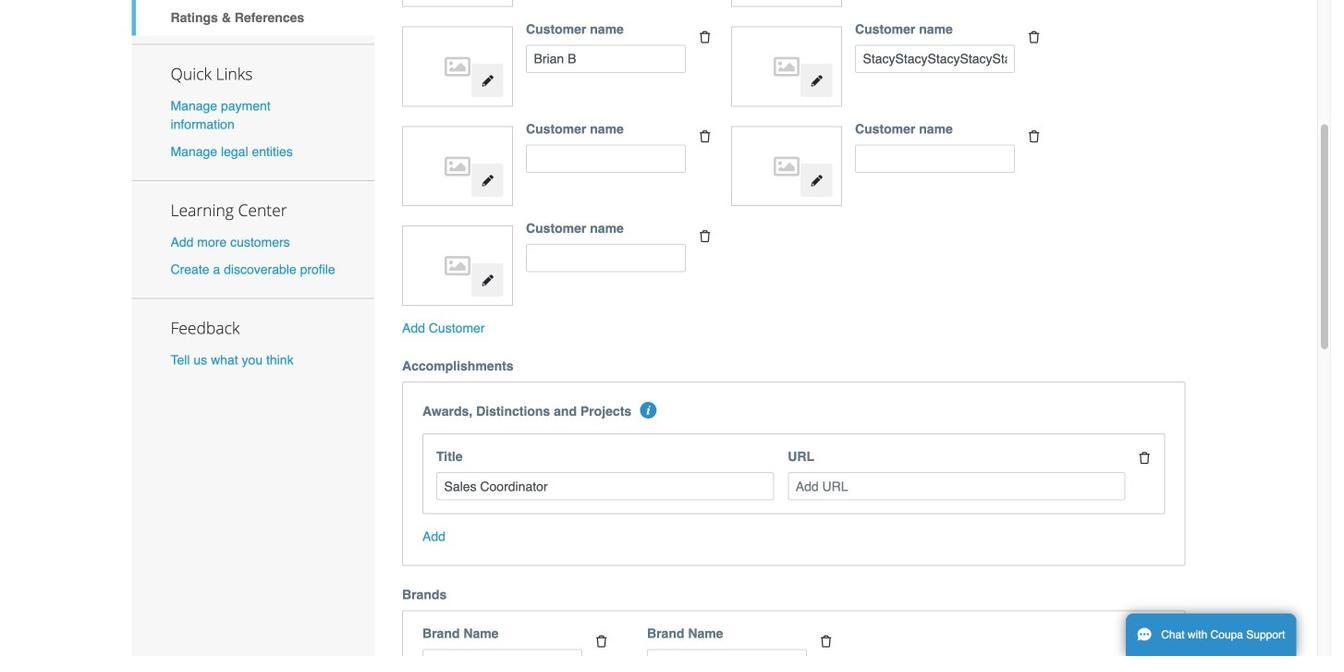 Task type: locate. For each thing, give the bounding box(es) containing it.
change image image
[[481, 75, 494, 88], [811, 75, 824, 88], [481, 174, 494, 187], [811, 174, 824, 187], [481, 274, 494, 287]]

None text field
[[526, 45, 686, 73], [526, 145, 686, 173], [856, 145, 1016, 173], [423, 650, 583, 657], [647, 650, 807, 657], [526, 45, 686, 73], [526, 145, 686, 173], [856, 145, 1016, 173], [423, 650, 583, 657], [647, 650, 807, 657]]

Add URL text field
[[788, 473, 1126, 501]]

logo image
[[412, 36, 504, 97], [741, 36, 833, 97], [412, 136, 504, 197], [741, 136, 833, 197], [412, 235, 504, 297]]

None text field
[[856, 45, 1016, 73], [526, 244, 686, 273], [856, 45, 1016, 73], [526, 244, 686, 273]]

additional information image
[[640, 402, 657, 419]]



Task type: describe. For each thing, give the bounding box(es) containing it.
Add title text field
[[437, 473, 774, 501]]



Task type: vqa. For each thing, say whether or not it's contained in the screenshot.
ADD URL text box
yes



